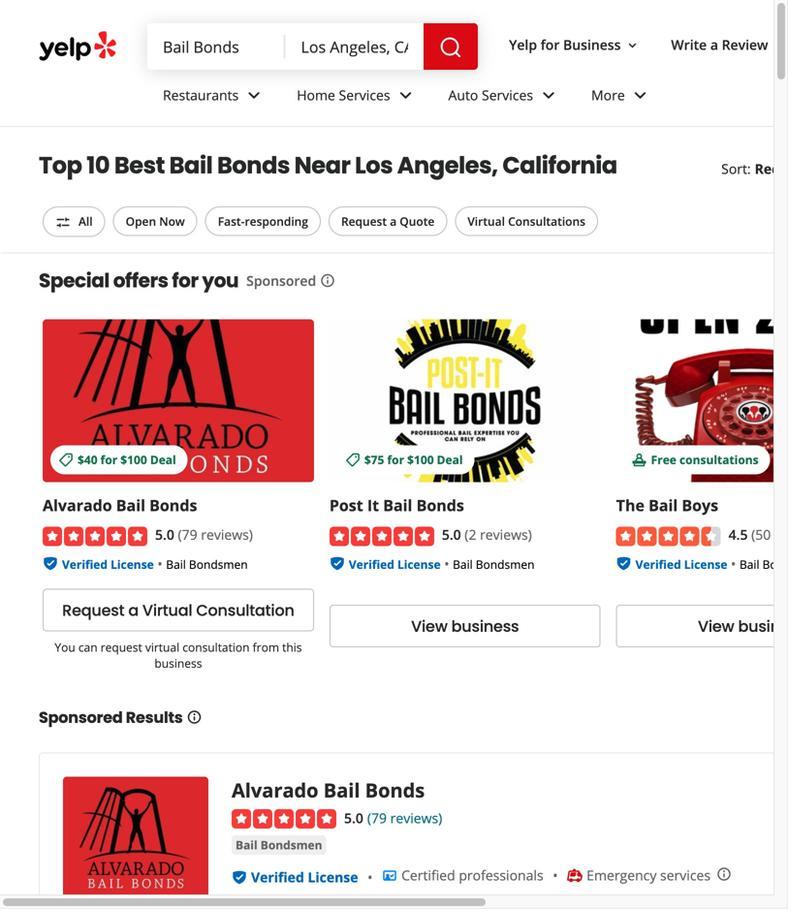 Task type: locate. For each thing, give the bounding box(es) containing it.
1 horizontal spatial 24 chevron down v2 image
[[629, 84, 652, 107]]

alvarado bail bonds down $40 for $100 deal
[[43, 495, 197, 516]]

5.0 for post it bail bonds
[[442, 525, 461, 544]]

0 horizontal spatial deal
[[150, 452, 176, 468]]

Find text field
[[163, 36, 270, 57]]

view business link
[[329, 605, 601, 647]]

0 horizontal spatial sponsored
[[39, 706, 123, 728]]

None field
[[163, 36, 270, 57], [301, 36, 408, 57]]

16 verified v2 image down post
[[329, 556, 345, 572]]

view inside 'link'
[[698, 615, 734, 637]]

verified
[[62, 556, 108, 572], [349, 556, 394, 572], [636, 556, 681, 572], [251, 868, 304, 886]]

view busine link
[[616, 605, 788, 647]]

16 deal v2 image inside $75 for $100 deal 'link'
[[345, 452, 360, 468]]

24 chevron down v2 image right more
[[629, 84, 652, 107]]

0 horizontal spatial $100
[[120, 452, 147, 468]]

16 verified v2 image
[[43, 556, 58, 572], [232, 870, 247, 885]]

0 vertical spatial 16 verified v2 image
[[43, 556, 58, 572]]

1 vertical spatial 16 info v2 image
[[187, 709, 202, 725]]

bail bondsmen button
[[232, 836, 326, 855]]

2 16 verified v2 image from the left
[[616, 556, 632, 572]]

alvarado for bottom the alvarado bail bonds link
[[232, 777, 318, 803]]

0 horizontal spatial a
[[128, 599, 139, 621]]

24 chevron down v2 image right restaurants
[[243, 84, 266, 107]]

request for request a quote
[[341, 213, 387, 229]]

16 verified v2 image down bail bondsmen button
[[232, 870, 247, 885]]

$40 for $100 deal
[[78, 452, 176, 468]]

24 chevron down v2 image inside restaurants link
[[243, 84, 266, 107]]

fast-responding button
[[205, 206, 321, 236]]

request a quote
[[341, 213, 435, 229]]

services
[[660, 866, 711, 884]]

bail
[[169, 149, 213, 182], [116, 495, 145, 516], [383, 495, 412, 516], [649, 495, 678, 516], [166, 556, 186, 572], [453, 556, 473, 572], [740, 556, 759, 572], [324, 777, 360, 803], [236, 837, 257, 853]]

24 chevron down v2 image for more
[[629, 84, 652, 107]]

1 horizontal spatial bondsmen
[[261, 837, 322, 853]]

a inside "filters" group
[[390, 213, 397, 229]]

business
[[451, 615, 519, 637], [155, 655, 202, 671]]

request left quote
[[341, 213, 387, 229]]

reviews) right (2
[[480, 525, 532, 544]]

16 deal v2 image left the $75
[[345, 452, 360, 468]]

0 vertical spatial virtual
[[468, 213, 505, 229]]

$100 for bail
[[407, 452, 434, 468]]

5 star rating image up bail bondsmen button
[[232, 809, 336, 829]]

request inside "filters" group
[[341, 213, 387, 229]]

24 chevron down v2 image inside the auto services link
[[537, 84, 560, 107]]

0 vertical spatial business
[[451, 615, 519, 637]]

bail bondsmen link
[[232, 836, 326, 855]]

0 vertical spatial sponsored
[[246, 271, 316, 290]]

1 horizontal spatial 16 verified v2 image
[[616, 556, 632, 572]]

busine
[[738, 615, 788, 637]]

(79 reviews) link
[[367, 807, 442, 828]]

license up request a virtual consultation button
[[111, 556, 154, 572]]

$100 right "$40"
[[120, 452, 147, 468]]

virtual
[[468, 213, 505, 229], [142, 599, 192, 621]]

5.0 left (79 reviews)
[[344, 809, 363, 827]]

16 verified v2 image for view busine
[[616, 556, 632, 572]]

license down 4.5 star rating image
[[684, 556, 727, 572]]

write a review
[[671, 35, 768, 54]]

professionals
[[459, 866, 543, 884]]

for right "$40"
[[100, 452, 117, 468]]

verified for the
[[636, 556, 681, 572]]

16 verified v2 image down 4.5 star rating image
[[616, 556, 632, 572]]

1 vertical spatial alvarado bail bonds
[[232, 777, 425, 803]]

1 vertical spatial business
[[155, 655, 202, 671]]

sort: recom
[[721, 159, 788, 178]]

request up can
[[62, 599, 124, 621]]

0 horizontal spatial 5.0
[[155, 525, 174, 544]]

(50
[[751, 525, 771, 544]]

bail bondsmen for alvarado bail bonds
[[166, 556, 248, 572]]

0 horizontal spatial none field
[[163, 36, 270, 57]]

$75 for $100 deal link
[[329, 319, 601, 482]]

1 16 deal v2 image from the left
[[58, 452, 74, 468]]

$100 inside $40 for $100 deal link
[[120, 452, 147, 468]]

a for virtual
[[128, 599, 139, 621]]

0 horizontal spatial 24 chevron down v2 image
[[394, 84, 417, 107]]

virtual inside button
[[468, 213, 505, 229]]

5 star rating image
[[43, 527, 147, 546], [329, 527, 434, 546], [232, 809, 336, 829]]

verified license down 4.5 star rating image
[[636, 556, 727, 572]]

5.0 up request a virtual consultation button
[[155, 525, 174, 544]]

2 view from the left
[[698, 615, 734, 637]]

alvarado bail bonds link up 5.0 link in the bottom of the page
[[232, 777, 425, 803]]

16 free consultations v2 image
[[632, 452, 647, 468]]

bonds
[[217, 149, 290, 182], [149, 495, 197, 516], [416, 495, 464, 516], [365, 777, 425, 803]]

best
[[114, 149, 165, 182]]

alvarado down "$40"
[[43, 495, 112, 516]]

write a review link
[[663, 27, 776, 62]]

alvarado bail bonds image
[[63, 777, 208, 909]]

1 horizontal spatial services
[[482, 86, 533, 104]]

verified license up request a virtual consultation button
[[62, 556, 154, 572]]

1 vertical spatial request
[[62, 599, 124, 621]]

view business
[[411, 615, 519, 637]]

verified down bail bondsmen button
[[251, 868, 304, 886]]

1 16 verified v2 image from the left
[[329, 556, 345, 572]]

1 horizontal spatial $100
[[407, 452, 434, 468]]

a
[[710, 35, 718, 54], [390, 213, 397, 229], [128, 599, 139, 621]]

for
[[541, 35, 560, 54], [172, 267, 198, 294], [100, 452, 117, 468], [387, 452, 404, 468]]

emergency
[[587, 866, 657, 884]]

verified up can
[[62, 556, 108, 572]]

reviews) up 'certified'
[[390, 809, 442, 827]]

post
[[329, 495, 363, 516]]

2 horizontal spatial reviews)
[[480, 525, 532, 544]]

for inside 'link'
[[387, 452, 404, 468]]

bondsmen
[[189, 556, 248, 572], [476, 556, 535, 572], [261, 837, 322, 853]]

auto services
[[448, 86, 533, 104]]

$100
[[120, 452, 147, 468], [407, 452, 434, 468]]

reviews) up consultation
[[201, 525, 253, 544]]

1 horizontal spatial business
[[451, 615, 519, 637]]

24 chevron down v2 image inside the more link
[[629, 84, 652, 107]]

0 horizontal spatial bondsmen
[[189, 556, 248, 572]]

0 horizontal spatial services
[[339, 86, 390, 104]]

0 vertical spatial alvarado bail bonds
[[43, 495, 197, 516]]

2 24 chevron down v2 image from the left
[[629, 84, 652, 107]]

(79 right 5.0 link in the bottom of the page
[[367, 809, 387, 827]]

1 horizontal spatial sponsored
[[246, 271, 316, 290]]

1 $100 from the left
[[120, 452, 147, 468]]

0 vertical spatial a
[[710, 35, 718, 54]]

16 info v2 image down "filters" group
[[320, 273, 336, 289]]

verified license
[[62, 556, 154, 572], [349, 556, 441, 572], [636, 556, 727, 572], [251, 868, 358, 886]]

deal
[[150, 452, 176, 468], [437, 452, 463, 468]]

0 horizontal spatial (79
[[178, 525, 197, 544]]

0 horizontal spatial business
[[155, 655, 202, 671]]

deal right "$40"
[[150, 452, 176, 468]]

services right auto
[[482, 86, 533, 104]]

1 horizontal spatial alvarado bail bonds
[[232, 777, 425, 803]]

1 horizontal spatial view
[[698, 615, 734, 637]]

0 vertical spatial alvarado bail bonds link
[[43, 495, 197, 516]]

for right the $75
[[387, 452, 404, 468]]

alvarado up bail bondsmen button
[[232, 777, 318, 803]]

16 deal v2 image left "$40"
[[58, 452, 74, 468]]

1 horizontal spatial request
[[341, 213, 387, 229]]

bonds up (79 reviews) link
[[365, 777, 425, 803]]

(79
[[178, 525, 197, 544], [367, 809, 387, 827]]

sponsored down can
[[39, 706, 123, 728]]

2 horizontal spatial a
[[710, 35, 718, 54]]

verified license down post it bail bonds
[[349, 556, 441, 572]]

16 certified professionals v2 image
[[382, 868, 397, 883]]

(79 reviews)
[[367, 809, 442, 827]]

services
[[339, 86, 390, 104], [482, 86, 533, 104]]

a right write
[[710, 35, 718, 54]]

$40 for $100 deal link
[[43, 319, 314, 482]]

verified down it
[[349, 556, 394, 572]]

0 vertical spatial alvarado
[[43, 495, 112, 516]]

sort:
[[721, 159, 751, 178]]

bondsmen inside button
[[261, 837, 322, 853]]

home services
[[297, 86, 390, 104]]

0 horizontal spatial 16 info v2 image
[[187, 709, 202, 725]]

16 deal v2 image
[[58, 452, 74, 468], [345, 452, 360, 468]]

1 24 chevron down v2 image from the left
[[394, 84, 417, 107]]

bonds up fast-responding in the top of the page
[[217, 149, 290, 182]]

yelp for business button
[[501, 27, 648, 62]]

1 vertical spatial 16 verified v2 image
[[232, 870, 247, 885]]

1 horizontal spatial none field
[[301, 36, 408, 57]]

10
[[87, 149, 110, 182]]

$100 inside $75 for $100 deal 'link'
[[407, 452, 434, 468]]

None search field
[[147, 23, 482, 70]]

1 deal from the left
[[150, 452, 176, 468]]

a left quote
[[390, 213, 397, 229]]

deal up post it bail bonds
[[437, 452, 463, 468]]

24 chevron down v2 image
[[243, 84, 266, 107], [537, 84, 560, 107]]

it
[[367, 495, 379, 516]]

1 horizontal spatial virtual
[[468, 213, 505, 229]]

2 none field from the left
[[301, 36, 408, 57]]

special offers for you
[[39, 267, 239, 294]]

16 verified v2 image up you
[[43, 556, 58, 572]]

1 horizontal spatial 16 info v2 image
[[320, 273, 336, 289]]

none field up restaurants
[[163, 36, 270, 57]]

1 horizontal spatial alvarado
[[232, 777, 318, 803]]

24 chevron down v2 image for restaurants
[[243, 84, 266, 107]]

0 vertical spatial request
[[341, 213, 387, 229]]

0 horizontal spatial alvarado
[[43, 495, 112, 516]]

1 horizontal spatial a
[[390, 213, 397, 229]]

0 horizontal spatial 16 verified v2 image
[[43, 556, 58, 572]]

16 filter v2 image
[[55, 215, 71, 230]]

verified license for boys
[[636, 556, 727, 572]]

1 vertical spatial a
[[390, 213, 397, 229]]

post it bail bonds
[[329, 495, 464, 516]]

a up the request
[[128, 599, 139, 621]]

0 horizontal spatial virtual
[[142, 599, 192, 621]]

virtual left consultations
[[468, 213, 505, 229]]

filters group
[[39, 206, 602, 237]]

view
[[411, 615, 448, 637], [698, 615, 734, 637]]

0 horizontal spatial view
[[411, 615, 448, 637]]

offers
[[113, 267, 168, 294]]

24 chevron down v2 image
[[394, 84, 417, 107], [629, 84, 652, 107]]

5 star rating image down it
[[329, 527, 434, 546]]

1 horizontal spatial deal
[[437, 452, 463, 468]]

verified license button for bonds
[[62, 554, 154, 573]]

virtual
[[145, 639, 179, 655]]

2 vertical spatial a
[[128, 599, 139, 621]]

(79 up request a virtual consultation button
[[178, 525, 197, 544]]

1 horizontal spatial alvarado bail bonds link
[[232, 777, 425, 803]]

1 horizontal spatial (79
[[367, 809, 387, 827]]

services right home
[[339, 86, 390, 104]]

2 24 chevron down v2 image from the left
[[537, 84, 560, 107]]

license down post it bail bonds link
[[397, 556, 441, 572]]

verified license button down 4.5 star rating image
[[636, 554, 727, 573]]

virtual up the virtual
[[142, 599, 192, 621]]

near
[[294, 149, 350, 182]]

0 horizontal spatial 16 deal v2 image
[[58, 452, 74, 468]]

responding
[[245, 213, 308, 229]]

24 chevron down v2 image inside home services link
[[394, 84, 417, 107]]

16 info v2 image right results
[[187, 709, 202, 725]]

for inside button
[[541, 35, 560, 54]]

1 view from the left
[[411, 615, 448, 637]]

for right yelp
[[541, 35, 560, 54]]

2 horizontal spatial 5.0
[[442, 525, 461, 544]]

1 vertical spatial alvarado
[[232, 777, 318, 803]]

24 chevron down v2 image left auto
[[394, 84, 417, 107]]

1 24 chevron down v2 image from the left
[[243, 84, 266, 107]]

2 deal from the left
[[437, 452, 463, 468]]

5 star rating image down "$40"
[[43, 527, 147, 546]]

1 vertical spatial virtual
[[142, 599, 192, 621]]

top 10 best bail bonds near los angeles, california
[[39, 149, 617, 182]]

2 16 deal v2 image from the left
[[345, 452, 360, 468]]

bonds up 5.0 (79 reviews)
[[149, 495, 197, 516]]

24 chevron down v2 image down yelp for business
[[537, 84, 560, 107]]

verified license button down post it bail bonds
[[349, 554, 441, 573]]

request
[[101, 639, 142, 655]]

1 horizontal spatial 24 chevron down v2 image
[[537, 84, 560, 107]]

license for bonds
[[111, 556, 154, 572]]

fast-responding
[[218, 213, 308, 229]]

business
[[563, 35, 621, 54]]

0 horizontal spatial reviews)
[[201, 525, 253, 544]]

5.0 left (2
[[442, 525, 461, 544]]

view for view busine
[[698, 615, 734, 637]]

verified license for bonds
[[62, 556, 154, 572]]

consultation
[[182, 639, 250, 655]]

16 verified v2 image
[[329, 556, 345, 572], [616, 556, 632, 572]]

deal inside 'link'
[[437, 452, 463, 468]]

sponsored
[[246, 271, 316, 290], [39, 706, 123, 728]]

sponsored down responding
[[246, 271, 316, 290]]

business inside you can request virtual consultation from this business
[[155, 655, 202, 671]]

alvarado bail bonds up 5.0 link in the bottom of the page
[[232, 777, 425, 803]]

0 horizontal spatial alvarado bail bonds
[[43, 495, 197, 516]]

1 services from the left
[[339, 86, 390, 104]]

certified
[[401, 866, 455, 884]]

verified license down bail bondsmen button
[[251, 868, 358, 886]]

1 horizontal spatial 16 deal v2 image
[[345, 452, 360, 468]]

alvarado bail bonds link
[[43, 495, 197, 516], [232, 777, 425, 803]]

business down the 5.0 (2 reviews)
[[451, 615, 519, 637]]

0 horizontal spatial request
[[62, 599, 124, 621]]

1 none field from the left
[[163, 36, 270, 57]]

1 vertical spatial sponsored
[[39, 706, 123, 728]]

verified license button up request a virtual consultation button
[[62, 554, 154, 573]]

certified professionals
[[401, 866, 543, 884]]

bail bondsmen
[[166, 556, 248, 572], [453, 556, 535, 572], [236, 837, 322, 853]]

2 $100 from the left
[[407, 452, 434, 468]]

0 horizontal spatial 16 verified v2 image
[[329, 556, 345, 572]]

you
[[202, 267, 239, 294]]

$100 right the $75
[[407, 452, 434, 468]]

california
[[502, 149, 617, 182]]

16 info v2 image
[[320, 273, 336, 289], [187, 709, 202, 725]]

2 horizontal spatial bondsmen
[[476, 556, 535, 572]]

a for quote
[[390, 213, 397, 229]]

free consultations
[[651, 452, 759, 468]]

info icon image
[[716, 867, 732, 882], [716, 867, 732, 882]]

free
[[651, 452, 676, 468]]

none field find
[[163, 36, 270, 57]]

bondsmen for alvarado bail bonds
[[189, 556, 248, 572]]

alvarado bail bonds link down $40 for $100 deal
[[43, 495, 197, 516]]

recom
[[755, 159, 788, 178]]

16 deal v2 image inside $40 for $100 deal link
[[58, 452, 74, 468]]

all button
[[43, 206, 105, 237]]

0 horizontal spatial 24 chevron down v2 image
[[243, 84, 266, 107]]

business down request a virtual consultation
[[155, 655, 202, 671]]

none field up home services on the left of the page
[[301, 36, 408, 57]]

2 services from the left
[[482, 86, 533, 104]]

verified down 4.5 star rating image
[[636, 556, 681, 572]]



Task type: describe. For each thing, give the bounding box(es) containing it.
angeles,
[[397, 149, 498, 182]]

yelp
[[509, 35, 537, 54]]

for for $40 for $100 deal
[[100, 452, 117, 468]]

this
[[282, 639, 302, 655]]

5.0 link
[[344, 807, 363, 828]]

auto
[[448, 86, 478, 104]]

free consultations link
[[616, 319, 788, 482]]

services for auto services
[[482, 86, 533, 104]]

request a virtual consultation button
[[43, 589, 314, 631]]

post it bail bonds link
[[329, 495, 464, 516]]

verified for post
[[349, 556, 394, 572]]

5.0 (79 reviews)
[[155, 525, 253, 544]]

$100 for bonds
[[120, 452, 147, 468]]

1 horizontal spatial reviews)
[[390, 809, 442, 827]]

open now
[[126, 213, 185, 229]]

bail bond
[[740, 556, 788, 572]]

request a virtual consultation
[[62, 599, 294, 621]]

you can request virtual consultation from this business
[[55, 639, 302, 671]]

verified license button down bail bondsmen button
[[251, 868, 358, 886]]

los
[[355, 149, 393, 182]]

request a quote button
[[329, 206, 447, 236]]

review
[[722, 35, 768, 54]]

yelp for business
[[509, 35, 621, 54]]

16 deal v2 image for post
[[345, 452, 360, 468]]

verified license button for boys
[[636, 554, 727, 573]]

you
[[55, 639, 75, 655]]

for left you
[[172, 267, 198, 294]]

search image
[[439, 36, 462, 59]]

results
[[126, 706, 183, 728]]

emergency services
[[587, 866, 711, 884]]

5.0 (2 reviews)
[[442, 525, 532, 544]]

4.5 (50 rev
[[729, 525, 788, 544]]

services for home services
[[339, 86, 390, 104]]

home
[[297, 86, 335, 104]]

a for review
[[710, 35, 718, 54]]

$40
[[78, 452, 97, 468]]

for for yelp for business
[[541, 35, 560, 54]]

all
[[79, 213, 93, 229]]

1 horizontal spatial 16 verified v2 image
[[232, 870, 247, 885]]

restaurants
[[163, 86, 239, 104]]

4.5 star rating image
[[616, 527, 721, 546]]

quote
[[400, 213, 435, 229]]

open
[[126, 213, 156, 229]]

5 star rating image for it
[[329, 527, 434, 546]]

now
[[159, 213, 185, 229]]

0 vertical spatial 16 info v2 image
[[320, 273, 336, 289]]

sponsored results
[[39, 706, 183, 728]]

from
[[253, 639, 279, 655]]

the bail boys
[[616, 495, 718, 516]]

recom button
[[755, 159, 788, 178]]

open now button
[[113, 206, 197, 236]]

verified license for bail
[[349, 556, 441, 572]]

alvarado for left the alvarado bail bonds link
[[43, 495, 112, 516]]

home services link
[[281, 70, 433, 126]]

bail bondsmen for post it bail bonds
[[453, 556, 535, 572]]

deal for post it bail bonds
[[437, 452, 463, 468]]

more link
[[576, 70, 668, 126]]

consultations
[[508, 213, 585, 229]]

0 vertical spatial (79
[[178, 525, 197, 544]]

reviews) for post it bail bonds
[[480, 525, 532, 544]]

more
[[591, 86, 625, 104]]

16 chevron down v2 image
[[625, 38, 640, 53]]

auto services link
[[433, 70, 576, 126]]

none field near
[[301, 36, 408, 57]]

Near text field
[[301, 36, 408, 57]]

5 star rating image for bail
[[43, 527, 147, 546]]

view busine
[[698, 615, 788, 637]]

5.0 for alvarado bail bonds
[[155, 525, 174, 544]]

16 emergency services v2 image
[[567, 868, 583, 883]]

license left 16 certified professionals v2 icon
[[308, 868, 358, 886]]

4.5
[[729, 525, 748, 544]]

license for boys
[[684, 556, 727, 572]]

sponsored for sponsored results
[[39, 706, 123, 728]]

deal for alvarado bail bonds
[[150, 452, 176, 468]]

verified license button for bail
[[349, 554, 441, 573]]

0 horizontal spatial alvarado bail bonds link
[[43, 495, 197, 516]]

special
[[39, 267, 109, 294]]

24 chevron down v2 image for auto services
[[537, 84, 560, 107]]

reviews) for alvarado bail bonds
[[201, 525, 253, 544]]

the
[[616, 495, 644, 516]]

1 horizontal spatial 5.0
[[344, 809, 363, 827]]

restaurants link
[[147, 70, 281, 126]]

consultation
[[196, 599, 294, 621]]

write
[[671, 35, 707, 54]]

verified for alvarado
[[62, 556, 108, 572]]

top
[[39, 149, 82, 182]]

fast-
[[218, 213, 245, 229]]

virtual inside button
[[142, 599, 192, 621]]

1 vertical spatial alvarado bail bonds link
[[232, 777, 425, 803]]

$75 for $100 deal
[[364, 452, 463, 468]]

business categories element
[[147, 70, 788, 126]]

1 vertical spatial (79
[[367, 809, 387, 827]]

request for request a virtual consultation
[[62, 599, 124, 621]]

bail bondsmen inside button
[[236, 837, 322, 853]]

consultations
[[679, 452, 759, 468]]

16 deal v2 image for alvarado
[[58, 452, 74, 468]]

(2
[[465, 525, 476, 544]]

boys
[[682, 495, 718, 516]]

bond
[[762, 556, 788, 572]]

for for $75 for $100 deal
[[387, 452, 404, 468]]

license for bail
[[397, 556, 441, 572]]

bail inside button
[[236, 837, 257, 853]]

bondsmen for post it bail bonds
[[476, 556, 535, 572]]

view for view business
[[411, 615, 448, 637]]

the bail boys link
[[616, 495, 718, 516]]

24 chevron down v2 image for home services
[[394, 84, 417, 107]]

rev
[[774, 525, 788, 544]]

sponsored for sponsored
[[246, 271, 316, 290]]

virtual consultations
[[468, 213, 585, 229]]

can
[[78, 639, 97, 655]]

$75
[[364, 452, 384, 468]]

bonds down '$75 for $100 deal'
[[416, 495, 464, 516]]

virtual consultations button
[[455, 206, 598, 236]]

16 verified v2 image for view business
[[329, 556, 345, 572]]



Task type: vqa. For each thing, say whether or not it's contained in the screenshot.
leftmost Home Cleaning link
no



